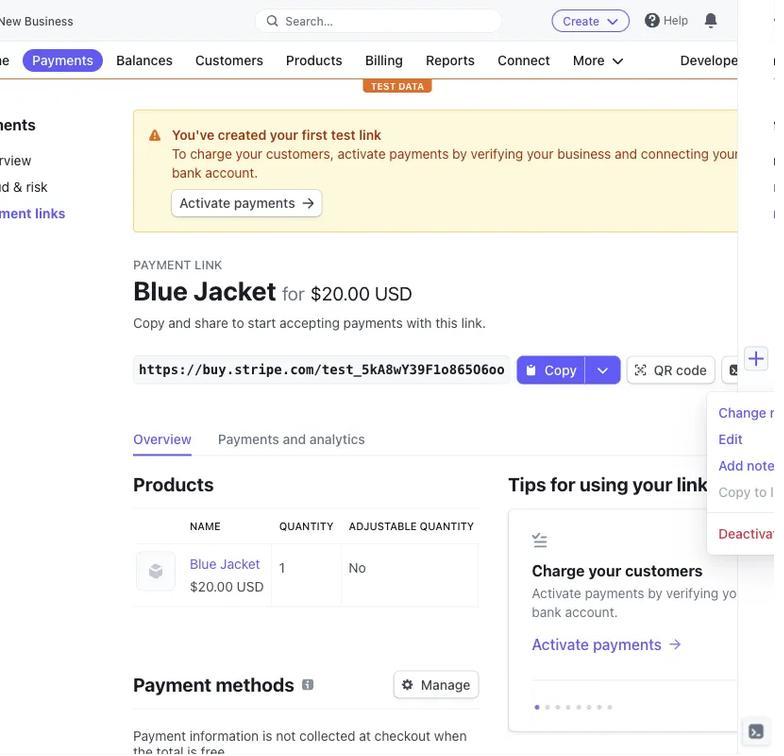 Task type: vqa. For each thing, say whether or not it's contained in the screenshot.
"You'Ve"
yes



Task type: locate. For each thing, give the bounding box(es) containing it.
and right business
[[616, 146, 639, 162]]

tab list
[[134, 426, 776, 456]]

0 horizontal spatial verifying
[[472, 146, 524, 162]]

2 horizontal spatial svg image
[[598, 364, 610, 376]]

your
[[271, 127, 299, 143], [236, 146, 263, 162], [528, 146, 555, 162], [714, 146, 741, 162], [634, 473, 674, 495], [590, 561, 623, 579], [724, 585, 751, 601]]

for up copy and share to start accepting payments with this link.
[[283, 282, 305, 304]]

0 horizontal spatial link
[[360, 127, 382, 143]]

copy
[[134, 315, 165, 331], [546, 362, 578, 377]]

1 vertical spatial payment
[[134, 673, 212, 696]]

svg image inside manage "link"
[[403, 679, 414, 691]]

business
[[558, 146, 612, 162]]

0 vertical spatial payments
[[33, 52, 94, 68]]

1 payment from the top
[[134, 257, 192, 271]]

0 horizontal spatial copy
[[134, 315, 165, 331]]

buy 
[[750, 362, 776, 377]]

verifying left business
[[472, 146, 524, 162]]

copy inside button
[[546, 362, 578, 377]]

1 horizontal spatial activate payments
[[533, 635, 663, 653]]

total
[[157, 744, 184, 755]]

1 horizontal spatial activate payments link
[[533, 633, 776, 655]]

svg image left manage
[[403, 679, 414, 691]]

Search… text field
[[256, 9, 503, 33]]

test
[[372, 80, 397, 91]]

to
[[172, 146, 187, 162]]

0 horizontal spatial quantity
[[280, 520, 334, 532]]

0 vertical spatial $20.00
[[311, 282, 371, 304]]

1 horizontal spatial copy
[[546, 362, 578, 377]]

https://buy.stripe.com/test_5ka8wy39f1o865o6oo
[[139, 362, 506, 378]]

tab list containing overview
[[134, 426, 776, 456]]

activate payments for top 'activate payments' link
[[180, 195, 296, 211]]

manage
[[422, 677, 471, 692]]

0 horizontal spatial svg image
[[304, 198, 315, 209]]

1 horizontal spatial payments
[[219, 431, 280, 447]]

1 horizontal spatial for
[[551, 473, 577, 495]]

copy for copy and share to start accepting payments with this link.
[[134, 315, 165, 331]]

this
[[436, 315, 459, 331]]

0 vertical spatial and
[[616, 146, 639, 162]]

and
[[616, 146, 639, 162], [169, 315, 192, 331], [284, 431, 307, 447]]

activate payments link down account.
[[172, 190, 322, 216]]

by inside you've created your first test link to charge your customers, activate payments by verifying your business and connecting your bank account.
[[453, 146, 468, 162]]

svg image inside copy button
[[527, 364, 538, 376]]

link
[[195, 257, 223, 271]]

free.
[[201, 744, 229, 755]]

products down search…
[[287, 52, 343, 68]]

change n button
[[712, 400, 776, 426]]

by down reports link
[[453, 146, 468, 162]]

balances
[[117, 52, 173, 68]]

by inside the 'charge your customers activate payments by verifying your bus'
[[649, 585, 664, 601]]

more
[[574, 52, 606, 68]]

is left not
[[263, 728, 273, 744]]

payments down account.
[[235, 195, 296, 211]]

at
[[360, 728, 372, 744]]

0 vertical spatial by
[[453, 146, 468, 162]]

svg image
[[304, 198, 315, 209], [598, 364, 610, 376], [403, 679, 414, 691]]

payments down the 'charge your customers activate payments by verifying your bus'
[[594, 635, 663, 653]]

balances link
[[107, 49, 183, 72]]

collected
[[300, 728, 356, 744]]

and inside button
[[284, 431, 307, 447]]

0 horizontal spatial activate payments
[[180, 195, 296, 211]]

1 quantity from the left
[[280, 520, 334, 532]]

svg image for qr code
[[636, 364, 647, 376]]

payment information is not collected at checkout when the total is free.
[[134, 728, 468, 755]]

svg image down customers,
[[304, 198, 315, 209]]

link inside you've created your first test link to charge your customers, activate payments by verifying your business and connecting your bank account.
[[360, 127, 382, 143]]

usd inside payment link blue jacket for $20.00 usd
[[376, 282, 413, 304]]

and for copy and share to start accepting payments with this link.
[[169, 315, 192, 331]]

0 horizontal spatial and
[[169, 315, 192, 331]]

accepting
[[280, 315, 341, 331]]

payments inside payments and analytics button
[[219, 431, 280, 447]]

is right total
[[188, 744, 198, 755]]

blue jacket $20.00 usd
[[190, 556, 265, 594]]

payment
[[134, 257, 192, 271], [134, 673, 212, 696], [134, 728, 187, 744]]

reports
[[427, 52, 476, 68]]

2 svg image from the left
[[636, 364, 647, 376]]

1 vertical spatial and
[[169, 315, 192, 331]]

0 horizontal spatial $20.00
[[190, 578, 234, 594]]

1 horizontal spatial by
[[649, 585, 664, 601]]

2 vertical spatial payment
[[134, 728, 187, 744]]

quantity up 1
[[280, 520, 334, 532]]

0 horizontal spatial for
[[283, 282, 305, 304]]

svg image inside qr code button
[[636, 364, 647, 376]]

1 vertical spatial activate payments
[[533, 635, 663, 653]]

0 vertical spatial jacket
[[194, 275, 277, 306]]

and left share
[[169, 315, 192, 331]]

manage link
[[395, 672, 479, 698]]

data
[[399, 80, 425, 91]]

billing
[[366, 52, 404, 68]]

new business
[[0, 15, 74, 28]]

activate payments link
[[172, 190, 322, 216], [533, 633, 776, 655]]

1 horizontal spatial verifying
[[667, 585, 720, 601]]

edit link
[[712, 426, 776, 453]]

1 vertical spatial svg image
[[598, 364, 610, 376]]

0 horizontal spatial usd
[[237, 578, 265, 594]]

analytics
[[310, 431, 366, 447]]

0 vertical spatial link
[[360, 127, 382, 143]]

payment methods
[[134, 673, 295, 696]]

for right tips
[[551, 473, 577, 495]]

link left add
[[678, 473, 709, 495]]

payment left link
[[134, 257, 192, 271]]

change n
[[720, 405, 776, 421]]

payments down business
[[33, 52, 94, 68]]

$20.00
[[311, 282, 371, 304], [190, 578, 234, 594]]

1 horizontal spatial svg image
[[636, 364, 647, 376]]

1 vertical spatial payments
[[219, 431, 280, 447]]

2 horizontal spatial and
[[616, 146, 639, 162]]

3 svg image from the left
[[731, 364, 742, 376]]

0 horizontal spatial svg image
[[527, 364, 538, 376]]

payments right "activate" at the left of the page
[[390, 146, 450, 162]]

quantity right adjustable
[[421, 520, 475, 532]]

0 vertical spatial payment
[[134, 257, 192, 271]]

payments
[[33, 52, 94, 68], [219, 431, 280, 447]]

payment up total
[[134, 673, 212, 696]]

payment inside payment link blue jacket for $20.00 usd
[[134, 257, 192, 271]]

products down overview button
[[134, 473, 215, 495]]

is
[[263, 728, 273, 744], [188, 744, 198, 755]]

reports link
[[417, 49, 485, 72]]

blue inside the blue jacket $20.00 usd
[[190, 556, 217, 571]]

2 vertical spatial and
[[284, 431, 307, 447]]

2 horizontal spatial svg image
[[731, 364, 742, 376]]

blue inside payment link blue jacket for $20.00 usd
[[134, 275, 188, 306]]

3 payment from the top
[[134, 728, 187, 744]]

overview
[[134, 431, 192, 447]]

by down the customers
[[649, 585, 664, 601]]

$20.00 up accepting
[[311, 282, 371, 304]]

your right the connecting
[[714, 146, 741, 162]]

payments right overview button
[[219, 431, 280, 447]]

1 vertical spatial verifying
[[667, 585, 720, 601]]

0 vertical spatial usd
[[376, 282, 413, 304]]

0 vertical spatial verifying
[[472, 146, 524, 162]]

1 vertical spatial by
[[649, 585, 664, 601]]

0 horizontal spatial blue
[[134, 275, 188, 306]]

1 horizontal spatial and
[[284, 431, 307, 447]]

for
[[283, 282, 305, 304], [551, 473, 577, 495]]

blue
[[134, 275, 188, 306], [190, 556, 217, 571]]

payment left the free.
[[134, 728, 187, 744]]

you've created your first test link to charge your customers, activate payments by verifying your business and connecting your bank account.
[[172, 127, 741, 181]]

1 horizontal spatial usd
[[376, 282, 413, 304]]

payments inside the 'charge your customers activate payments by verifying your bus'
[[586, 585, 646, 601]]

verifying down the customers
[[667, 585, 720, 601]]

0 horizontal spatial activate payments link
[[172, 190, 322, 216]]

payments
[[390, 146, 450, 162], [235, 195, 296, 211], [344, 315, 404, 331], [586, 585, 646, 601], [594, 635, 663, 653]]

payments left with
[[344, 315, 404, 331]]

activate payments for the bottom 'activate payments' link
[[533, 635, 663, 653]]

methods
[[216, 673, 295, 696]]

1 vertical spatial $20.00
[[190, 578, 234, 594]]

svg image
[[527, 364, 538, 376], [636, 364, 647, 376], [731, 364, 742, 376]]

payments down the customers
[[586, 585, 646, 601]]

bank
[[172, 165, 202, 181]]

1 vertical spatial activate
[[533, 585, 582, 601]]

svg image right copy button
[[598, 364, 610, 376]]

0 horizontal spatial payments
[[33, 52, 94, 68]]

1 vertical spatial blue
[[190, 556, 217, 571]]

by
[[453, 146, 468, 162], [649, 585, 664, 601]]

search…
[[286, 14, 334, 27]]

2 quantity from the left
[[421, 520, 475, 532]]

2 vertical spatial svg image
[[403, 679, 414, 691]]

first
[[302, 127, 328, 143]]

start
[[248, 315, 277, 331]]

0 horizontal spatial products
[[134, 473, 215, 495]]

0 vertical spatial svg image
[[304, 198, 315, 209]]

link up "activate" at the left of the page
[[360, 127, 382, 143]]

adjustable
[[350, 520, 418, 532]]

verifying
[[472, 146, 524, 162], [667, 585, 720, 601]]

1 svg image from the left
[[527, 364, 538, 376]]

svg image inside buy button
[[731, 364, 742, 376]]

1 horizontal spatial blue
[[190, 556, 217, 571]]

1
[[280, 560, 286, 575]]

jacket left 1
[[221, 556, 261, 571]]

your down created
[[236, 146, 263, 162]]

charge your customers activate payments by verifying your bus
[[533, 561, 776, 620]]

$20.00 down name
[[190, 578, 234, 594]]

new
[[0, 15, 22, 28]]

0 vertical spatial activate payments link
[[172, 190, 322, 216]]

1 vertical spatial jacket
[[221, 556, 261, 571]]

0 vertical spatial for
[[283, 282, 305, 304]]

0 vertical spatial products
[[287, 52, 343, 68]]

link
[[360, 127, 382, 143], [678, 473, 709, 495]]

activate payments down the 'charge your customers activate payments by verifying your bus'
[[533, 635, 663, 653]]

1 horizontal spatial svg image
[[403, 679, 414, 691]]

0 vertical spatial copy
[[134, 315, 165, 331]]

connect
[[499, 52, 551, 68]]

payments and analytics button
[[219, 426, 377, 456]]

1 horizontal spatial products
[[287, 52, 343, 68]]

your right using
[[634, 473, 674, 495]]

activate
[[180, 195, 231, 211], [533, 585, 582, 601], [533, 635, 590, 653]]

payments link
[[23, 49, 104, 72]]

activate payments down account.
[[180, 195, 296, 211]]

1 horizontal spatial link
[[678, 473, 709, 495]]

payment inside payment information is not collected at checkout when the total is free.
[[134, 728, 187, 744]]

0 horizontal spatial by
[[453, 146, 468, 162]]

new business button
[[0, 8, 93, 34]]

and inside you've created your first test link to charge your customers, activate payments by verifying your business and connecting your bank account.
[[616, 146, 639, 162]]

1 vertical spatial activate payments link
[[533, 633, 776, 655]]

1 vertical spatial usd
[[237, 578, 265, 594]]

and left "analytics"
[[284, 431, 307, 447]]

your left the bus
[[724, 585, 751, 601]]

customers,
[[267, 146, 335, 162]]

add note button
[[712, 453, 776, 479]]

1 vertical spatial copy
[[546, 362, 578, 377]]

1 horizontal spatial quantity
[[421, 520, 475, 532]]

jacket up the to
[[194, 275, 277, 306]]

change
[[720, 405, 768, 421]]

activate payments link down the 'charge your customers activate payments by verifying your bus'
[[533, 633, 776, 655]]

payments inside payments link
[[33, 52, 94, 68]]

payment for is
[[134, 728, 187, 744]]

0 vertical spatial blue
[[134, 275, 188, 306]]

you've
[[172, 127, 215, 143]]

0 vertical spatial activate payments
[[180, 195, 296, 211]]

1 vertical spatial products
[[134, 473, 215, 495]]

quantity
[[280, 520, 334, 532], [421, 520, 475, 532]]

1 horizontal spatial $20.00
[[311, 282, 371, 304]]



Task type: describe. For each thing, give the bounding box(es) containing it.
usd inside the blue jacket $20.00 usd
[[237, 578, 265, 594]]

account.
[[206, 165, 259, 181]]

help
[[665, 14, 689, 27]]

payment for blue
[[134, 257, 192, 271]]

test
[[332, 127, 357, 143]]

charge
[[533, 561, 586, 579]]

edit
[[720, 431, 744, 447]]

create button
[[553, 9, 631, 32]]

qr code button
[[629, 357, 716, 383]]

when
[[435, 728, 468, 744]]

customers
[[196, 52, 264, 68]]

with
[[407, 315, 433, 331]]

payment link blue jacket for $20.00 usd
[[134, 257, 413, 306]]

n
[[771, 405, 776, 421]]

help button
[[638, 5, 697, 35]]

billing link
[[357, 49, 414, 72]]

jacket inside payment link blue jacket for $20.00 usd
[[194, 275, 277, 306]]

to
[[233, 315, 245, 331]]

note
[[748, 458, 776, 474]]

copy button
[[519, 357, 586, 383]]

using
[[581, 473, 630, 495]]

$20.00 inside payment link blue jacket for $20.00 usd
[[311, 282, 371, 304]]

svg image for buy 
[[731, 364, 742, 376]]

code
[[677, 362, 708, 377]]

Search… search field
[[256, 9, 503, 33]]

payments and analytics
[[219, 431, 366, 447]]

customers
[[626, 561, 704, 579]]

buy button
[[723, 357, 776, 383]]

activate inside the 'charge your customers activate payments by verifying your bus'
[[533, 585, 582, 601]]

qr
[[655, 362, 674, 377]]

name
[[190, 520, 221, 532]]

verifying inside you've created your first test link to charge your customers, activate payments by verifying your business and connecting your bank account.
[[472, 146, 524, 162]]

not
[[277, 728, 297, 744]]

activate
[[338, 146, 387, 162]]

customers link
[[187, 49, 274, 72]]

payments for payments and analytics
[[219, 431, 280, 447]]

payments inside you've created your first test link to charge your customers, activate payments by verifying your business and connecting your bank account.
[[390, 146, 450, 162]]

0 horizontal spatial is
[[188, 744, 198, 755]]

and for payments and analytics
[[284, 431, 307, 447]]

the
[[134, 744, 153, 755]]

add note
[[720, 458, 776, 474]]

verifying inside the 'charge your customers activate payments by verifying your bus'
[[667, 585, 720, 601]]

2 payment from the top
[[134, 673, 212, 696]]

svg image for activate payments
[[304, 198, 315, 209]]

more button
[[565, 49, 634, 72]]

developers
[[681, 52, 752, 68]]

overview button
[[134, 426, 204, 456]]

no
[[350, 560, 367, 575]]

payments for payments
[[33, 52, 94, 68]]

1 vertical spatial for
[[551, 473, 577, 495]]

copy for copy
[[546, 362, 578, 377]]

qr code
[[655, 362, 708, 377]]

your right charge
[[590, 561, 623, 579]]

tips for using your link
[[509, 473, 709, 495]]

link.
[[462, 315, 487, 331]]

deactivat
[[720, 526, 776, 542]]

checkout
[[375, 728, 432, 744]]

for inside payment link blue jacket for $20.00 usd
[[283, 282, 305, 304]]

deactivat button
[[712, 521, 776, 547]]

developers link
[[672, 49, 761, 72]]

tips
[[509, 473, 547, 495]]

created
[[218, 127, 267, 143]]

add
[[720, 458, 745, 474]]

business
[[25, 15, 74, 28]]

jacket inside the blue jacket $20.00 usd
[[221, 556, 261, 571]]

2 vertical spatial activate
[[533, 635, 590, 653]]

1 vertical spatial link
[[678, 473, 709, 495]]

$20.00 inside the blue jacket $20.00 usd
[[190, 578, 234, 594]]

test data
[[372, 80, 425, 91]]

https://buy.stripe.com/test_5ka8wy39f1o865o6oo button
[[139, 360, 506, 379]]

1 horizontal spatial is
[[263, 728, 273, 744]]

your up customers,
[[271, 127, 299, 143]]

bus
[[754, 585, 776, 601]]

connecting
[[642, 146, 710, 162]]

connect link
[[489, 49, 561, 72]]

charge
[[191, 146, 233, 162]]

adjustable quantity
[[350, 520, 475, 532]]

share
[[195, 315, 229, 331]]

svg image for manage
[[403, 679, 414, 691]]

svg image for copy
[[527, 364, 538, 376]]

information
[[190, 728, 260, 744]]

0 vertical spatial activate
[[180, 195, 231, 211]]

copy and share to start accepting payments with this link.
[[134, 315, 487, 331]]

your left business
[[528, 146, 555, 162]]

buy
[[750, 362, 774, 377]]



